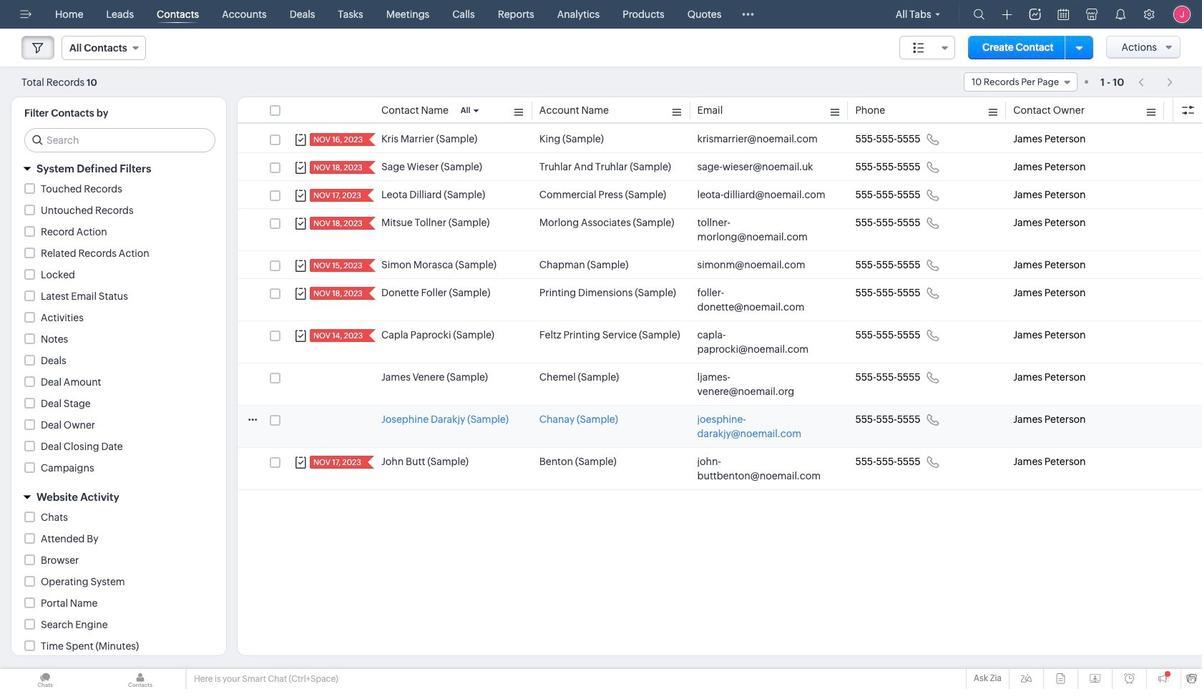 Task type: vqa. For each thing, say whether or not it's contained in the screenshot.
Reports link on the left top
no



Task type: describe. For each thing, give the bounding box(es) containing it.
contacts image
[[95, 669, 185, 689]]

configure settings image
[[1144, 9, 1155, 20]]

marketplace image
[[1086, 9, 1098, 20]]

sales motivator image
[[1029, 9, 1041, 20]]

search image
[[974, 9, 985, 20]]



Task type: locate. For each thing, give the bounding box(es) containing it.
notifications image
[[1115, 9, 1126, 20]]

calendar image
[[1058, 9, 1069, 20]]

quick actions image
[[1002, 9, 1012, 20]]

chats image
[[0, 669, 90, 689]]



